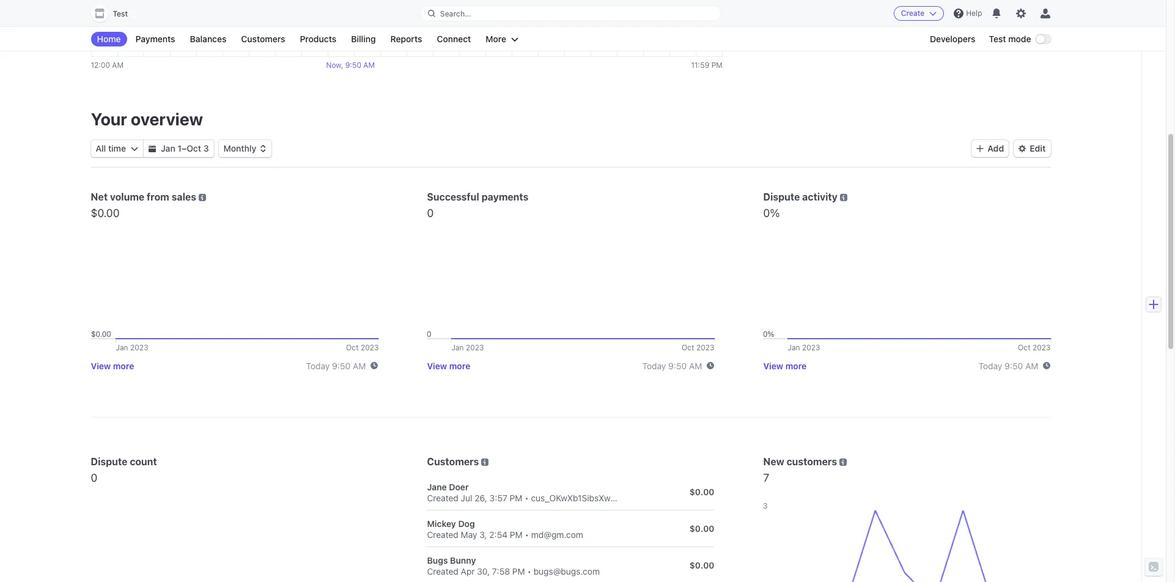 Task type: vqa. For each thing, say whether or not it's contained in the screenshot.
the right Payment
no



Task type: describe. For each thing, give the bounding box(es) containing it.
$0.00 for bugs bunny created apr 30, 7:58 pm • bugs@bugs.com
[[690, 560, 715, 570]]

dog
[[458, 518, 475, 529]]

7:58
[[492, 566, 510, 576]]

• for bugs@bugs.com
[[527, 566, 531, 576]]

developers
[[930, 34, 976, 44]]

0%
[[763, 207, 780, 220]]

Search… search field
[[421, 6, 721, 21]]

create button
[[894, 6, 944, 21]]

count
[[130, 456, 157, 467]]

billing
[[351, 34, 376, 44]]

add
[[988, 143, 1004, 153]]

test button
[[91, 5, 140, 22]]

mickey
[[427, 518, 456, 529]]

bugs
[[427, 555, 448, 565]]

oct
[[187, 143, 201, 153]]

0 horizontal spatial customers
[[241, 34, 285, 44]]

more for 0
[[449, 360, 470, 371]]

cus_okwxb1sibsxwug
[[531, 493, 621, 503]]

more button
[[480, 32, 525, 46]]

dispute for dispute count 0
[[91, 456, 127, 467]]

$0.00 for jane doer created jul 26, 3:57 pm • cus_okwxb1sibsxwug
[[690, 486, 715, 497]]

test mode
[[989, 34, 1031, 44]]

all time button
[[91, 140, 143, 157]]

info image for $0.00
[[199, 194, 206, 201]]

from
[[147, 191, 169, 202]]

billing link
[[345, 32, 382, 46]]

view more link for 0
[[427, 360, 470, 371]]

reports
[[390, 34, 422, 44]]

jane
[[427, 482, 447, 492]]

jul
[[461, 493, 472, 503]]

12:00 am
[[91, 61, 123, 70]]

am for $0.00
[[353, 360, 366, 371]]

home link
[[91, 32, 127, 46]]

more for 0%
[[786, 360, 807, 371]]

view for 0%
[[763, 360, 783, 371]]

–
[[182, 143, 187, 153]]

toolbar containing add
[[972, 140, 1051, 157]]

home
[[97, 34, 121, 44]]

cell containing jane doer
[[427, 481, 715, 503]]

your overview
[[91, 109, 203, 129]]

payments
[[135, 34, 175, 44]]

3
[[203, 143, 209, 153]]

bunny
[[450, 555, 476, 565]]

all
[[96, 143, 106, 153]]

3,
[[480, 529, 487, 540]]

2 today 9:50 am from the left
[[642, 360, 702, 371]]

3:57
[[490, 493, 507, 503]]

new customers
[[763, 456, 837, 467]]

2 today from the left
[[642, 360, 666, 371]]

created for jane
[[427, 493, 459, 503]]

connect
[[437, 34, 471, 44]]

• for md@gm.com
[[525, 529, 529, 540]]

test for test mode
[[989, 34, 1006, 44]]

7
[[763, 471, 769, 484]]

am for 0%
[[1026, 360, 1039, 371]]

created for mickey
[[427, 529, 459, 540]]

view more for 0%
[[763, 360, 807, 371]]

• for cus_okwxb1sibsxwug
[[525, 493, 529, 503]]

new
[[763, 456, 784, 467]]

today for $0.00
[[306, 360, 330, 371]]

view link
[[1031, 21, 1051, 33]]

successful payments 0
[[427, 191, 529, 220]]

developers link
[[924, 32, 982, 46]]

info image for customers
[[481, 459, 489, 466]]

svg image inside the all time 'popup button'
[[131, 145, 138, 152]]

more
[[486, 34, 506, 44]]

pm for cus_okwxb1sibsxwug
[[510, 493, 522, 503]]

products
[[300, 34, 336, 44]]

jan
[[161, 143, 175, 153]]

connect link
[[431, 32, 477, 46]]

Search… text field
[[421, 6, 721, 21]]

view more for 0
[[427, 360, 470, 371]]

test for test
[[113, 9, 128, 18]]

edit button
[[1014, 140, 1051, 157]]

view more link for $0.00
[[91, 360, 134, 371]]

30,
[[477, 566, 490, 576]]

mickey dog created may 3, 2:54 pm • md@gm.com
[[427, 518, 583, 540]]



Task type: locate. For each thing, give the bounding box(es) containing it.
today for 0%
[[979, 360, 1002, 371]]

0 vertical spatial dispute
[[763, 191, 800, 202]]

help
[[966, 9, 982, 18]]

activity
[[802, 191, 838, 202]]

0 horizontal spatial view more link
[[91, 360, 134, 371]]

test left the mode
[[989, 34, 1006, 44]]

customers up 'doer'
[[427, 456, 479, 467]]

info image for new customers
[[840, 459, 847, 466]]

0 horizontal spatial today 9:50 am
[[306, 360, 366, 371]]

cell up md@gm.com
[[427, 481, 715, 503]]

now, 9:50 am
[[326, 61, 375, 70]]

md@gm.com
[[531, 529, 583, 540]]

0 for dispute count 0
[[91, 471, 97, 484]]

cell down md@gm.com
[[427, 554, 715, 576]]

pm right '11:59' at the top
[[712, 61, 723, 70]]

0 horizontal spatial view more
[[91, 360, 134, 371]]

am
[[112, 61, 123, 70], [363, 61, 375, 70], [353, 360, 366, 371], [689, 360, 702, 371], [1026, 360, 1039, 371]]

1 horizontal spatial customers
[[427, 456, 479, 467]]

cell
[[427, 481, 715, 503], [427, 518, 715, 540], [427, 554, 715, 576]]

0 horizontal spatial 0
[[91, 471, 97, 484]]

svg image
[[131, 145, 138, 152], [149, 145, 156, 152]]

9:50
[[345, 61, 361, 70], [332, 360, 351, 371], [668, 360, 687, 371], [1005, 360, 1023, 371]]

jane doer created jul 26, 3:57 pm • cus_okwxb1sibsxwug
[[427, 482, 621, 503]]

2 vertical spatial •
[[527, 566, 531, 576]]

cell down cus_okwxb1sibsxwug
[[427, 518, 715, 540]]

—
[[747, 37, 757, 51]]

view more
[[91, 360, 134, 371], [427, 360, 470, 371], [763, 360, 807, 371]]

2 view more from the left
[[427, 360, 470, 371]]

pm for bugs@bugs.com
[[512, 566, 525, 576]]

cell containing mickey dog
[[427, 518, 715, 540]]

•
[[525, 493, 529, 503], [525, 529, 529, 540], [527, 566, 531, 576]]

info image
[[199, 194, 206, 201], [840, 194, 847, 201]]

1 horizontal spatial view more link
[[427, 360, 470, 371]]

3 more from the left
[[786, 360, 807, 371]]

doer
[[449, 482, 469, 492]]

$0.00 for mickey dog created may 3, 2:54 pm • md@gm.com
[[690, 523, 715, 534]]

1 horizontal spatial more
[[449, 360, 470, 371]]

3 view more from the left
[[763, 360, 807, 371]]

1
[[178, 143, 182, 153]]

0 vertical spatial test
[[113, 9, 128, 18]]

mode
[[1009, 34, 1031, 44]]

volume
[[110, 191, 144, 202]]

customers link
[[235, 32, 291, 46]]

2 created from the top
[[427, 529, 459, 540]]

info image
[[481, 459, 489, 466], [840, 459, 847, 466]]

0 inside dispute count 0
[[91, 471, 97, 484]]

1 today 9:50 am from the left
[[306, 360, 366, 371]]

1 vertical spatial •
[[525, 529, 529, 540]]

now,
[[326, 61, 343, 70]]

test inside button
[[113, 9, 128, 18]]

2 vertical spatial created
[[427, 566, 459, 576]]

today 9:50 am
[[306, 360, 366, 371], [642, 360, 702, 371], [979, 360, 1039, 371]]

2 horizontal spatial more
[[786, 360, 807, 371]]

1 created from the top
[[427, 493, 459, 503]]

1 today from the left
[[306, 360, 330, 371]]

2 horizontal spatial view more link
[[763, 360, 807, 371]]

created down bugs
[[427, 566, 459, 576]]

0 vertical spatial customers
[[241, 34, 285, 44]]

dispute activity
[[763, 191, 838, 202]]

pm right 7:58
[[512, 566, 525, 576]]

apr
[[461, 566, 475, 576]]

dispute up 0%
[[763, 191, 800, 202]]

view for 0
[[427, 360, 447, 371]]

1 vertical spatial created
[[427, 529, 459, 540]]

2 info image from the left
[[840, 194, 847, 201]]

pm inside the mickey dog created may 3, 2:54 pm • md@gm.com
[[510, 529, 523, 540]]

1 view more from the left
[[91, 360, 134, 371]]

view more link for 0%
[[763, 360, 807, 371]]

1 horizontal spatial today 9:50 am
[[642, 360, 702, 371]]

0 horizontal spatial svg image
[[131, 145, 138, 152]]

1 view more link from the left
[[91, 360, 134, 371]]

your
[[91, 109, 127, 129]]

pm right 3:57
[[510, 493, 522, 503]]

created
[[427, 493, 459, 503], [427, 529, 459, 540], [427, 566, 459, 576]]

customers grid
[[427, 474, 715, 582]]

1 info image from the left
[[481, 459, 489, 466]]

today
[[306, 360, 330, 371], [642, 360, 666, 371], [979, 360, 1002, 371]]

view more for $0.00
[[91, 360, 134, 371]]

2 horizontal spatial today
[[979, 360, 1002, 371]]

info image right activity
[[840, 194, 847, 201]]

1 horizontal spatial 0
[[427, 207, 434, 220]]

1 vertical spatial test
[[989, 34, 1006, 44]]

svg image left jan
[[149, 145, 156, 152]]

1 horizontal spatial test
[[989, 34, 1006, 44]]

time
[[108, 143, 126, 153]]

9:50 for 0%
[[1005, 360, 1023, 371]]

bugs@bugs.com
[[534, 566, 600, 576]]

toolbar
[[972, 140, 1051, 157]]

overview
[[131, 109, 203, 129]]

1 cell from the top
[[427, 481, 715, 503]]

1 horizontal spatial info image
[[840, 194, 847, 201]]

2 horizontal spatial view more
[[763, 360, 807, 371]]

reports link
[[384, 32, 428, 46]]

2 view more link from the left
[[427, 360, 470, 371]]

dispute for dispute activity
[[763, 191, 800, 202]]

view
[[1031, 21, 1051, 32], [91, 360, 111, 371], [427, 360, 447, 371], [763, 360, 783, 371]]

all time
[[96, 143, 126, 153]]

0 vertical spatial cell
[[427, 481, 715, 503]]

11:59 pm
[[691, 61, 723, 70]]

balances
[[190, 34, 227, 44]]

0 vertical spatial created
[[427, 493, 459, 503]]

• right 3:57
[[525, 493, 529, 503]]

test up the home
[[113, 9, 128, 18]]

12:00
[[91, 61, 110, 70]]

created down jane
[[427, 493, 459, 503]]

net
[[91, 191, 108, 202]]

customers left products
[[241, 34, 285, 44]]

created inside bugs bunny created apr 30, 7:58 pm • bugs@bugs.com
[[427, 566, 459, 576]]

0 horizontal spatial test
[[113, 9, 128, 18]]

• inside the mickey dog created may 3, 2:54 pm • md@gm.com
[[525, 529, 529, 540]]

dispute inside dispute count 0
[[91, 456, 127, 467]]

sales
[[172, 191, 196, 202]]

3 cell from the top
[[427, 554, 715, 576]]

pm inside bugs bunny created apr 30, 7:58 pm • bugs@bugs.com
[[512, 566, 525, 576]]

created down mickey on the left bottom
[[427, 529, 459, 540]]

0 horizontal spatial today
[[306, 360, 330, 371]]

may
[[461, 529, 477, 540]]

created inside jane doer created jul 26, 3:57 pm • cus_okwxb1sibsxwug
[[427, 493, 459, 503]]

0 horizontal spatial info image
[[199, 194, 206, 201]]

help button
[[949, 4, 987, 23]]

2 cell from the top
[[427, 518, 715, 540]]

1 horizontal spatial svg image
[[149, 145, 156, 152]]

bugs bunny created apr 30, 7:58 pm • bugs@bugs.com
[[427, 555, 600, 576]]

1 horizontal spatial dispute
[[763, 191, 800, 202]]

view more link
[[91, 360, 134, 371], [427, 360, 470, 371], [763, 360, 807, 371]]

0 horizontal spatial more
[[113, 360, 134, 371]]

1 vertical spatial dispute
[[91, 456, 127, 467]]

2 info image from the left
[[840, 459, 847, 466]]

payments link
[[129, 32, 181, 46]]

payments
[[482, 191, 529, 202]]

more
[[113, 360, 134, 371], [449, 360, 470, 371], [786, 360, 807, 371]]

view for $0.00
[[91, 360, 111, 371]]

dispute left count
[[91, 456, 127, 467]]

2 svg image from the left
[[149, 145, 156, 152]]

2 vertical spatial cell
[[427, 554, 715, 576]]

figure
[[91, 0, 723, 57], [91, 0, 723, 57]]

$0.00
[[91, 207, 120, 220], [690, 486, 715, 497], [690, 523, 715, 534], [690, 560, 715, 570]]

dispute
[[763, 191, 800, 202], [91, 456, 127, 467]]

today 9:50 am for $0.00
[[306, 360, 366, 371]]

0 vertical spatial •
[[525, 493, 529, 503]]

info image for 0%
[[840, 194, 847, 201]]

info image right "sales"
[[199, 194, 206, 201]]

• right 7:58
[[527, 566, 531, 576]]

info image up the 26,
[[481, 459, 489, 466]]

• inside jane doer created jul 26, 3:57 pm • cus_okwxb1sibsxwug
[[525, 493, 529, 503]]

today 9:50 am for 0%
[[979, 360, 1039, 371]]

pm
[[712, 61, 723, 70], [510, 493, 522, 503], [510, 529, 523, 540], [512, 566, 525, 576]]

products link
[[294, 32, 343, 46]]

net volume from sales
[[91, 191, 196, 202]]

2:54
[[489, 529, 508, 540]]

1 more from the left
[[113, 360, 134, 371]]

pm for md@gm.com
[[510, 529, 523, 540]]

0 horizontal spatial info image
[[481, 459, 489, 466]]

more for $0.00
[[113, 360, 134, 371]]

1 vertical spatial 0
[[91, 471, 97, 484]]

balances link
[[184, 32, 233, 46]]

1 horizontal spatial view more
[[427, 360, 470, 371]]

svg image right time
[[131, 145, 138, 152]]

1 vertical spatial customers
[[427, 456, 479, 467]]

1 horizontal spatial today
[[642, 360, 666, 371]]

1 horizontal spatial info image
[[840, 459, 847, 466]]

search…
[[440, 9, 471, 18]]

26,
[[475, 493, 487, 503]]

0 horizontal spatial dispute
[[91, 456, 127, 467]]

3 today 9:50 am from the left
[[979, 360, 1039, 371]]

customers
[[787, 456, 837, 467]]

11:59
[[691, 61, 710, 70]]

test
[[113, 9, 128, 18], [989, 34, 1006, 44]]

1 svg image from the left
[[131, 145, 138, 152]]

pm right 2:54
[[510, 529, 523, 540]]

info image right customers on the bottom right
[[840, 459, 847, 466]]

3 created from the top
[[427, 566, 459, 576]]

3 today from the left
[[979, 360, 1002, 371]]

jan 1 – oct 3
[[161, 143, 209, 153]]

2 more from the left
[[449, 360, 470, 371]]

am for 0
[[689, 360, 702, 371]]

1 vertical spatial cell
[[427, 518, 715, 540]]

create
[[901, 9, 925, 18]]

• right 2:54
[[525, 529, 529, 540]]

9:50 for 0
[[668, 360, 687, 371]]

1 info image from the left
[[199, 194, 206, 201]]

add button
[[972, 140, 1009, 157]]

customers
[[241, 34, 285, 44], [427, 456, 479, 467]]

dispute count 0
[[91, 456, 157, 484]]

0 vertical spatial 0
[[427, 207, 434, 220]]

cell containing bugs bunny
[[427, 554, 715, 576]]

created for bugs
[[427, 566, 459, 576]]

edit
[[1030, 143, 1046, 153]]

• inside bugs bunny created apr 30, 7:58 pm • bugs@bugs.com
[[527, 566, 531, 576]]

3 view more link from the left
[[763, 360, 807, 371]]

pm inside jane doer created jul 26, 3:57 pm • cus_okwxb1sibsxwug
[[510, 493, 522, 503]]

2 horizontal spatial today 9:50 am
[[979, 360, 1039, 371]]

0 inside successful payments 0
[[427, 207, 434, 220]]

0
[[427, 207, 434, 220], [91, 471, 97, 484]]

successful
[[427, 191, 479, 202]]

payouts
[[747, 21, 779, 32]]

0 for successful payments 0
[[427, 207, 434, 220]]

created inside the mickey dog created may 3, 2:54 pm • md@gm.com
[[427, 529, 459, 540]]

9:50 for $0.00
[[332, 360, 351, 371]]



